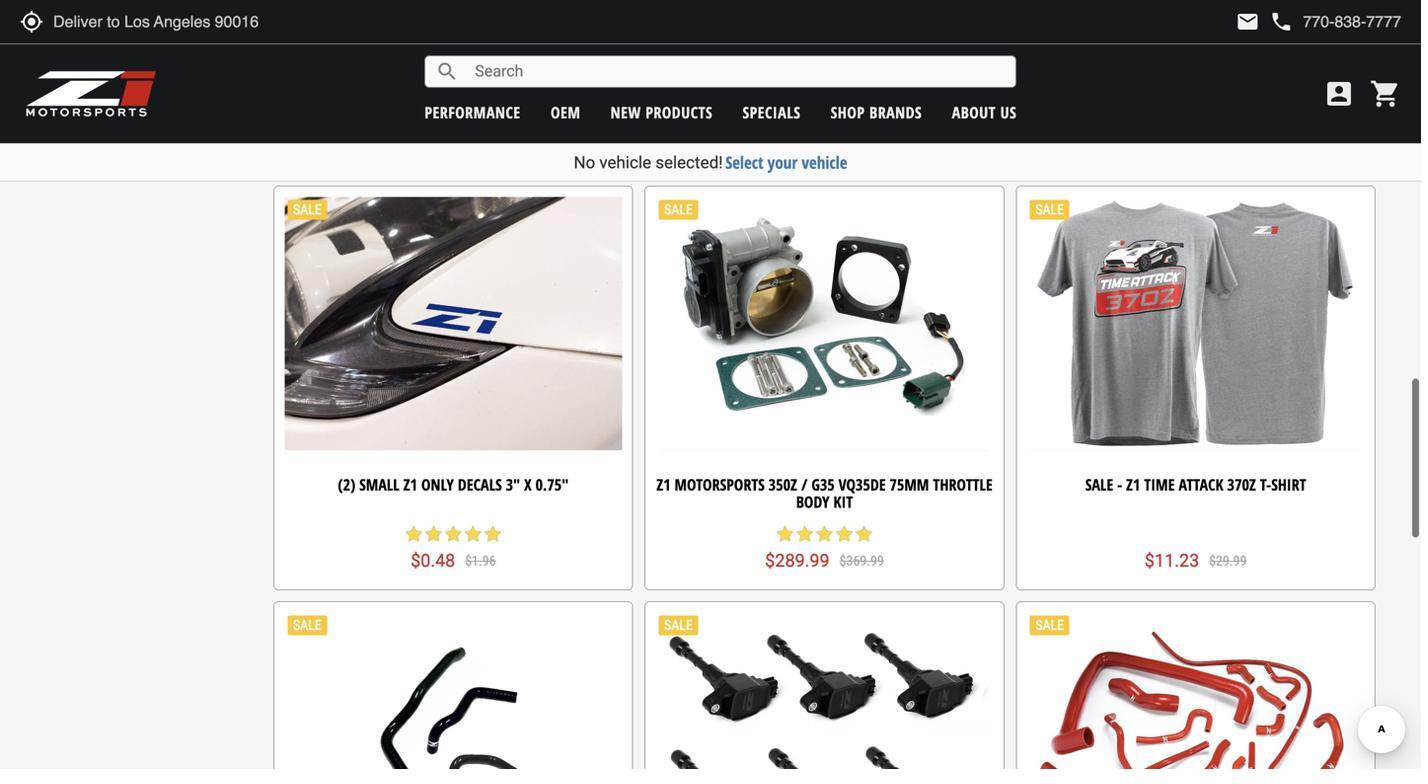 Task type: locate. For each thing, give the bounding box(es) containing it.
$4,999.99
[[754, 135, 832, 155]]

z1
[[382, 75, 397, 96], [665, 75, 679, 96], [403, 474, 418, 495], [657, 474, 671, 495], [1127, 474, 1141, 495]]

z1 left only at left bottom
[[403, 474, 418, 495]]

only
[[421, 474, 454, 495]]

350z inside z1 motorsports 350z / g35 vq35de 75mm throttle body kit
[[769, 474, 798, 495]]

time
[[1145, 474, 1175, 495]]

t-
[[1260, 474, 1272, 495]]

z1 motorsports logo image
[[25, 69, 157, 118]]

used part
[[93, 4, 149, 19]]

no vehicle selected! select your vehicle
[[574, 151, 848, 174]]

shop brands link
[[831, 102, 922, 123]]

specials link
[[743, 102, 801, 123]]

(2)
[[338, 474, 356, 495]]

0 vertical spatial 370z
[[682, 75, 711, 96]]

kit right body
[[834, 491, 853, 512]]

new
[[611, 102, 641, 123]]

phone link
[[1270, 10, 1402, 34]]

z1 inside z1 motorsports 350z / g35 vq35de 75mm throttle body kit
[[657, 474, 671, 495]]

kit up "shop brands"
[[863, 75, 883, 96]]

sale - z1 time attack 370z t-shirt
[[1086, 474, 1307, 495]]

z1 up products
[[665, 75, 679, 96]]

vehicle
[[802, 151, 848, 174], [600, 153, 652, 172]]

$11.23 $29.99
[[1145, 551, 1247, 571]]

/ inside z1 motorsports 350z / g35 vq35de 75mm throttle body kit
[[802, 474, 808, 495]]

z1 left search
[[382, 75, 397, 96]]

z1 370z / g37 track big brake kit (front & rear)
[[665, 75, 985, 96]]

0.75"
[[536, 474, 569, 495]]

1 horizontal spatial 350z
[[769, 474, 798, 495]]

big
[[795, 75, 816, 96]]

mail phone
[[1236, 10, 1294, 34]]

products
[[646, 102, 713, 123]]

kit right lift
[[505, 75, 525, 96]]

1 horizontal spatial /
[[802, 474, 808, 495]]

1 vertical spatial 370z
[[1228, 474, 1257, 495]]

us
[[1001, 102, 1017, 123]]

oem
[[551, 102, 581, 123]]

kit
[[505, 75, 525, 96], [863, 75, 883, 96], [834, 491, 853, 512]]

75mm
[[890, 474, 930, 495]]

hatch
[[433, 75, 473, 96]]

(front
[[887, 75, 932, 96]]

vehicle right your
[[802, 151, 848, 174]]

1 horizontal spatial vehicle
[[802, 151, 848, 174]]

z1 for z1 motorsports 350z / g35 vq35de 75mm throttle body kit
[[657, 474, 671, 495]]

1 horizontal spatial 370z
[[1228, 474, 1257, 495]]

$99.99
[[1142, 135, 1196, 155]]

z1 left motorsports
[[657, 474, 671, 495]]

x
[[524, 474, 532, 495]]

0 horizontal spatial 350z
[[400, 75, 429, 96]]

specials
[[743, 102, 801, 123]]

z1 right -
[[1127, 474, 1141, 495]]

kit inside z1 motorsports 350z / g35 vq35de 75mm throttle body kit
[[834, 491, 853, 512]]

track
[[752, 75, 791, 96]]

performance link
[[425, 102, 521, 123]]

select your vehicle link
[[726, 151, 848, 174]]

/ left g37
[[715, 75, 721, 96]]

/ left g35
[[802, 474, 808, 495]]

350z left search
[[400, 75, 429, 96]]

star
[[404, 108, 424, 128], [424, 108, 444, 128], [444, 108, 463, 128], [463, 108, 483, 128], [483, 108, 503, 128], [404, 524, 424, 544], [424, 524, 444, 544], [444, 524, 463, 544], [463, 524, 483, 544], [483, 524, 503, 544], [776, 524, 795, 544], [795, 524, 815, 544], [815, 524, 835, 544], [835, 524, 855, 544], [855, 524, 874, 544]]

0 horizontal spatial 370z
[[682, 75, 711, 96]]

shop brands
[[831, 102, 922, 123]]

350z
[[400, 75, 429, 96], [769, 474, 798, 495]]

3"
[[506, 474, 520, 495]]

$159.98
[[468, 137, 513, 153]]

$11.23
[[1145, 551, 1200, 571]]

370z left t-
[[1228, 474, 1257, 495]]

$99.99 $129.99
[[1142, 135, 1251, 155]]

z1 350z hatch lift kit
[[382, 75, 525, 96]]

370z
[[682, 75, 711, 96], [1228, 474, 1257, 495]]

lift
[[477, 75, 501, 96]]

1 vertical spatial /
[[802, 474, 808, 495]]

vehicle right no
[[600, 153, 652, 172]]

Search search field
[[459, 56, 1016, 87]]

$29.99
[[1210, 553, 1247, 569]]

/
[[715, 75, 721, 96], [802, 474, 808, 495]]

selected!
[[656, 153, 723, 172]]

z1 for z1 370z / g37 track big brake kit (front & rear)
[[665, 75, 679, 96]]

0 horizontal spatial vehicle
[[600, 153, 652, 172]]

350z left g35
[[769, 474, 798, 495]]

0 horizontal spatial /
[[715, 75, 721, 96]]

account_box link
[[1319, 78, 1361, 110]]

search
[[436, 60, 459, 83]]

370z up products
[[682, 75, 711, 96]]

1 horizontal spatial kit
[[834, 491, 853, 512]]

1 vertical spatial 350z
[[769, 474, 798, 495]]

star star star star star $149.99 $159.98
[[394, 108, 513, 155]]

body
[[796, 491, 830, 512]]



Task type: describe. For each thing, give the bounding box(es) containing it.
account_box
[[1324, 78, 1356, 110]]

sale
[[1086, 474, 1114, 495]]

0 horizontal spatial kit
[[505, 75, 525, 96]]

about us
[[952, 102, 1017, 123]]

$149.99
[[394, 135, 459, 155]]

shirt
[[1272, 474, 1307, 495]]

$289.99
[[765, 551, 830, 571]]

$0.48
[[411, 551, 455, 571]]

star star star star star $289.99 $369.99
[[765, 524, 884, 571]]

(2) small z1 only decals 3" x 0.75"
[[338, 474, 569, 495]]

vq35de
[[839, 474, 886, 495]]

part
[[125, 4, 149, 19]]

g35
[[812, 474, 835, 495]]

mail
[[1236, 10, 1260, 34]]

shop
[[831, 102, 865, 123]]

z1 motorsports 350z / g35 vq35de 75mm throttle body kit
[[657, 474, 993, 512]]

&
[[936, 75, 945, 96]]

0 vertical spatial /
[[715, 75, 721, 96]]

attack
[[1179, 474, 1224, 495]]

vehicle inside no vehicle selected! select your vehicle
[[600, 153, 652, 172]]

about us link
[[952, 102, 1017, 123]]

2 horizontal spatial kit
[[863, 75, 883, 96]]

g37
[[725, 75, 749, 96]]

shopping_cart
[[1370, 78, 1402, 110]]

rear)
[[949, 75, 985, 96]]

shopping_cart link
[[1365, 78, 1402, 110]]

decals
[[458, 474, 502, 495]]

my_location
[[20, 10, 43, 34]]

$1.96
[[465, 553, 496, 569]]

used
[[93, 4, 122, 19]]

mail link
[[1236, 10, 1260, 34]]

$4,999.99 $5,499.99
[[754, 135, 896, 155]]

performance
[[425, 102, 521, 123]]

brands
[[870, 102, 922, 123]]

0 vertical spatial 350z
[[400, 75, 429, 96]]

about
[[952, 102, 996, 123]]

no
[[574, 153, 596, 172]]

your
[[768, 151, 798, 174]]

$129.99
[[1206, 137, 1251, 153]]

small
[[360, 474, 400, 495]]

new products
[[611, 102, 713, 123]]

brake
[[820, 75, 859, 96]]

$369.99
[[840, 553, 884, 569]]

throttle
[[933, 474, 993, 495]]

z1 for z1 350z hatch lift kit
[[382, 75, 397, 96]]

motorsports
[[675, 474, 765, 495]]

-
[[1118, 474, 1123, 495]]

phone
[[1270, 10, 1294, 34]]

star star star star star $0.48 $1.96
[[404, 524, 503, 571]]

select
[[726, 151, 764, 174]]

oem link
[[551, 102, 581, 123]]

$5,499.99
[[842, 137, 896, 153]]

new products link
[[611, 102, 713, 123]]



Task type: vqa. For each thing, say whether or not it's contained in the screenshot.
350Z
yes



